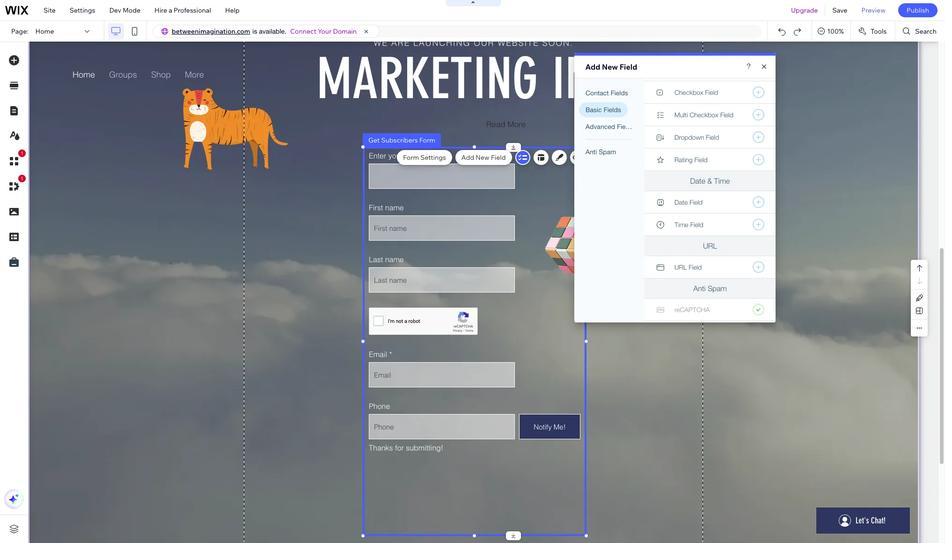 Task type: describe. For each thing, give the bounding box(es) containing it.
100%
[[827, 27, 844, 36]]

1 for first 1 button
[[21, 151, 23, 156]]

search
[[915, 27, 937, 36]]

hire a professional
[[155, 6, 211, 15]]

your
[[318, 27, 332, 36]]

1 vertical spatial add
[[461, 154, 474, 162]]

2 1 button from the top
[[4, 175, 26, 197]]

0 horizontal spatial add new field
[[461, 154, 506, 162]]

professional
[[174, 6, 211, 15]]

get
[[368, 136, 380, 145]]

1 vertical spatial field
[[491, 154, 506, 162]]

hire
[[155, 6, 167, 15]]

mode
[[123, 6, 140, 15]]

get subscribers form
[[368, 136, 435, 145]]

1 horizontal spatial field
[[620, 62, 637, 72]]

preview button
[[854, 0, 893, 21]]

subscribers
[[381, 136, 418, 145]]

1 vertical spatial form
[[403, 154, 419, 162]]

publish button
[[898, 3, 938, 17]]

100% button
[[812, 21, 851, 42]]

save
[[833, 6, 847, 15]]



Task type: locate. For each thing, give the bounding box(es) containing it.
upgrade
[[791, 6, 818, 15]]

settings down 'get subscribers form'
[[420, 154, 446, 162]]

new
[[602, 62, 618, 72], [476, 154, 489, 162]]

1 button
[[4, 150, 26, 171], [4, 175, 26, 197]]

1 1 button from the top
[[4, 150, 26, 171]]

0 vertical spatial 1
[[21, 151, 23, 156]]

form down 'get subscribers form'
[[403, 154, 419, 162]]

1 for second 1 button from the top
[[21, 176, 23, 182]]

domain
[[333, 27, 357, 36]]

1 vertical spatial new
[[476, 154, 489, 162]]

0 horizontal spatial settings
[[70, 6, 95, 15]]

0 vertical spatial new
[[602, 62, 618, 72]]

settings left dev
[[70, 6, 95, 15]]

is
[[252, 28, 257, 35]]

settings
[[70, 6, 95, 15], [420, 154, 446, 162]]

1 horizontal spatial add new field
[[585, 62, 637, 72]]

1 1 from the top
[[21, 151, 23, 156]]

is available. connect your domain
[[252, 27, 357, 36]]

0 vertical spatial field
[[620, 62, 637, 72]]

connect
[[290, 27, 316, 36]]

preview
[[862, 6, 886, 15]]

add new field
[[585, 62, 637, 72], [461, 154, 506, 162]]

0 vertical spatial add new field
[[585, 62, 637, 72]]

field
[[620, 62, 637, 72], [491, 154, 506, 162]]

save button
[[826, 0, 854, 21]]

site
[[44, 6, 56, 15]]

1 vertical spatial settings
[[420, 154, 446, 162]]

a
[[169, 6, 172, 15]]

1 horizontal spatial settings
[[420, 154, 446, 162]]

dev mode
[[109, 6, 140, 15]]

0 horizontal spatial field
[[491, 154, 506, 162]]

help
[[225, 6, 240, 15]]

1 vertical spatial 1
[[21, 176, 23, 182]]

0 horizontal spatial new
[[476, 154, 489, 162]]

add
[[585, 62, 600, 72], [461, 154, 474, 162]]

2 1 from the top
[[21, 176, 23, 182]]

0 vertical spatial 1 button
[[4, 150, 26, 171]]

1 vertical spatial add new field
[[461, 154, 506, 162]]

search button
[[896, 21, 945, 42]]

1 horizontal spatial add
[[585, 62, 600, 72]]

0 horizontal spatial add
[[461, 154, 474, 162]]

dev
[[109, 6, 121, 15]]

available.
[[259, 28, 286, 35]]

0 vertical spatial settings
[[70, 6, 95, 15]]

tools
[[871, 27, 887, 36]]

form
[[419, 136, 435, 145], [403, 154, 419, 162]]

1 horizontal spatial new
[[602, 62, 618, 72]]

0 vertical spatial add
[[585, 62, 600, 72]]

1
[[21, 151, 23, 156], [21, 176, 23, 182]]

publish
[[907, 6, 929, 15]]

betweenimagination.com
[[172, 27, 250, 36]]

form settings
[[403, 154, 446, 162]]

tools button
[[851, 21, 895, 42]]

0 vertical spatial form
[[419, 136, 435, 145]]

1 vertical spatial 1 button
[[4, 175, 26, 197]]

home
[[35, 27, 54, 36]]

form up form settings
[[419, 136, 435, 145]]



Task type: vqa. For each thing, say whether or not it's contained in the screenshot.
rightmost ADD
yes



